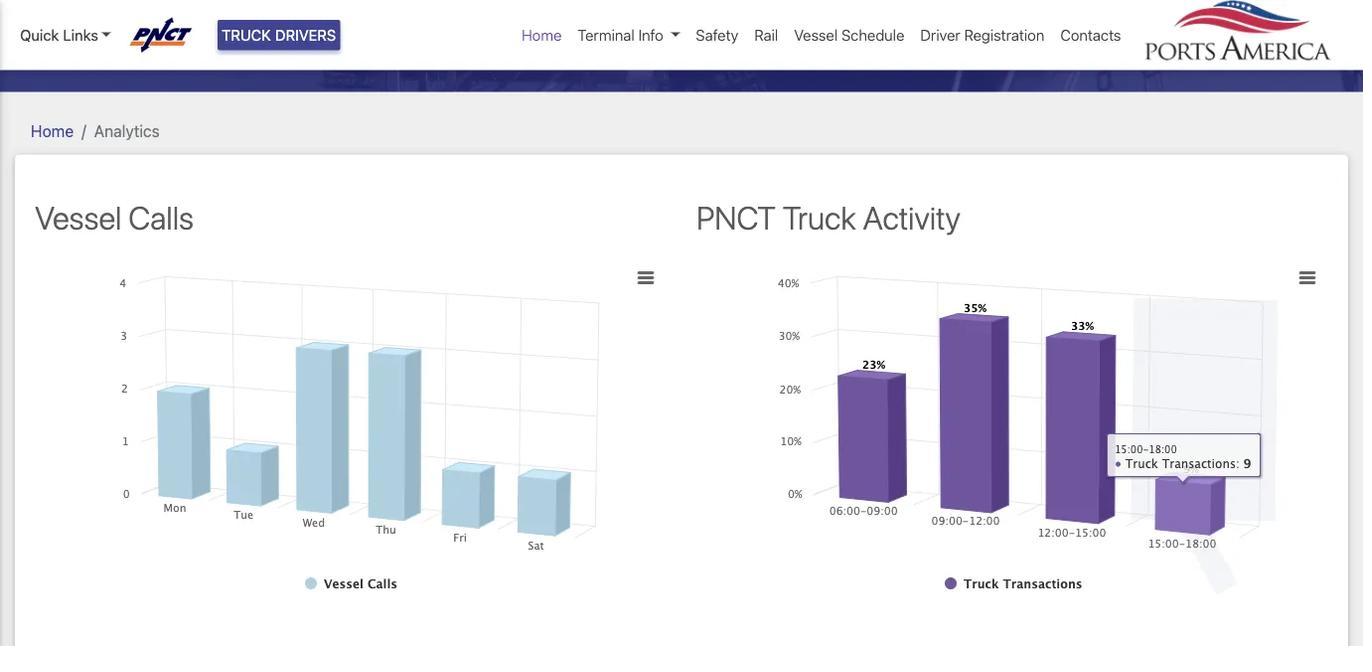 Task type: vqa. For each thing, say whether or not it's contained in the screenshot.
rail link
yes



Task type: describe. For each thing, give the bounding box(es) containing it.
safety
[[696, 26, 739, 44]]

schedule
[[842, 26, 905, 44]]

safety link
[[688, 16, 747, 54]]

pnct
[[697, 198, 776, 236]]

pnct truck activity
[[697, 198, 961, 236]]

truck drivers
[[222, 26, 336, 44]]

quick links link
[[20, 24, 111, 46]]

driver
[[921, 26, 961, 44]]

vessel for vessel schedule
[[794, 26, 838, 44]]

rail link
[[747, 16, 786, 54]]

truck drivers link
[[218, 20, 340, 50]]

quick
[[20, 26, 59, 44]]

0 vertical spatial truck
[[222, 26, 271, 44]]

vessel calls
[[35, 198, 194, 236]]

quick links
[[20, 26, 98, 44]]

1 vertical spatial home
[[31, 121, 74, 140]]

driver registration link
[[913, 16, 1053, 54]]

links
[[63, 26, 98, 44]]

rail
[[755, 26, 779, 44]]



Task type: locate. For each thing, give the bounding box(es) containing it.
1 horizontal spatial vessel
[[794, 26, 838, 44]]

1 horizontal spatial analytics
[[621, 1, 742, 38]]

home link
[[514, 16, 570, 54], [31, 121, 74, 140]]

vessel schedule link
[[786, 16, 913, 54]]

analytics left rail link
[[621, 1, 742, 38]]

vessel
[[794, 26, 838, 44], [35, 198, 122, 236]]

calls
[[129, 198, 194, 236]]

contacts
[[1061, 26, 1122, 44]]

1 horizontal spatial home link
[[514, 16, 570, 54]]

contacts link
[[1053, 16, 1130, 54]]

0 horizontal spatial truck
[[222, 26, 271, 44]]

0 vertical spatial vessel
[[794, 26, 838, 44]]

0 vertical spatial home link
[[514, 16, 570, 54]]

activity
[[863, 198, 961, 236]]

1 horizontal spatial home
[[522, 26, 562, 44]]

vessel for vessel calls
[[35, 198, 122, 236]]

vessel right rail link
[[794, 26, 838, 44]]

drivers
[[275, 26, 336, 44]]

analytics up the vessel calls
[[94, 121, 160, 140]]

0 vertical spatial home
[[522, 26, 562, 44]]

analytics
[[621, 1, 742, 38], [94, 121, 160, 140]]

1 horizontal spatial truck
[[783, 198, 856, 236]]

0 horizontal spatial vessel
[[35, 198, 122, 236]]

vessel left calls
[[35, 198, 122, 236]]

0 horizontal spatial home link
[[31, 121, 74, 140]]

driver registration
[[921, 26, 1045, 44]]

1 vertical spatial vessel
[[35, 198, 122, 236]]

0 vertical spatial analytics
[[621, 1, 742, 38]]

truck left drivers
[[222, 26, 271, 44]]

0 horizontal spatial home
[[31, 121, 74, 140]]

1 vertical spatial home link
[[31, 121, 74, 140]]

registration
[[965, 26, 1045, 44]]

truck
[[222, 26, 271, 44], [783, 198, 856, 236]]

1 vertical spatial truck
[[783, 198, 856, 236]]

vessel schedule
[[794, 26, 905, 44]]

0 horizontal spatial analytics
[[94, 121, 160, 140]]

home
[[522, 26, 562, 44], [31, 121, 74, 140]]

1 vertical spatial analytics
[[94, 121, 160, 140]]

truck right pnct
[[783, 198, 856, 236]]



